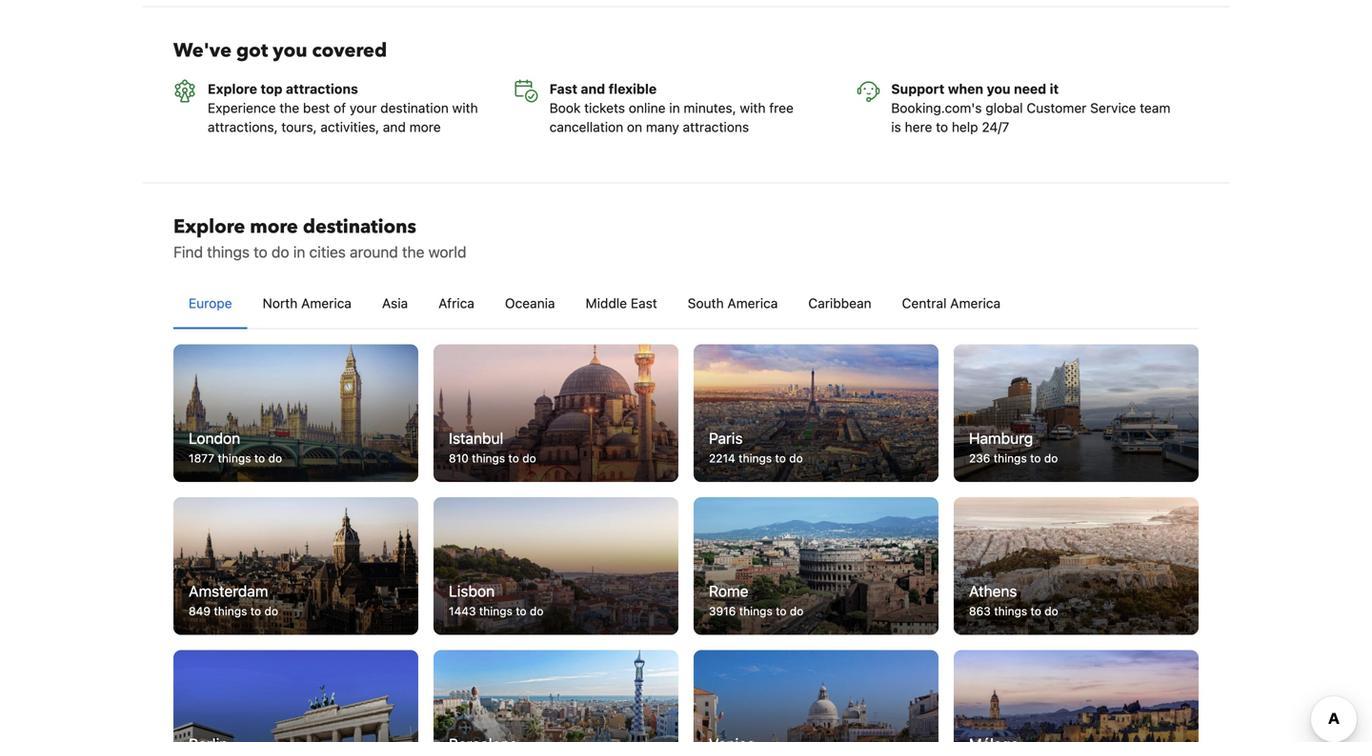 Task type: describe. For each thing, give the bounding box(es) containing it.
to inside explore more destinations find things to do in cities around the world
[[254, 243, 268, 261]]

caribbean
[[809, 295, 872, 311]]

810
[[449, 452, 469, 465]]

south
[[688, 295, 724, 311]]

and inside the fast and flexible book tickets online in minutes, with free cancellation on many attractions
[[581, 81, 605, 97]]

do for athens
[[1045, 605, 1059, 618]]

on
[[627, 119, 643, 135]]

asia
[[382, 295, 408, 311]]

rome 3916 things to do
[[709, 582, 804, 618]]

in inside explore more destinations find things to do in cities around the world
[[293, 243, 305, 261]]

in inside the fast and flexible book tickets online in minutes, with free cancellation on many attractions
[[669, 100, 680, 116]]

to for rome
[[776, 605, 787, 618]]

oceania
[[505, 295, 555, 311]]

tab list containing europe
[[173, 279, 1199, 330]]

236
[[969, 452, 991, 465]]

do for lisbon
[[530, 605, 544, 618]]

3916
[[709, 605, 736, 618]]

to for istanbul
[[508, 452, 519, 465]]

world
[[429, 243, 467, 261]]

with inside the fast and flexible book tickets online in minutes, with free cancellation on many attractions
[[740, 100, 766, 116]]

support when you need it booking.com's global customer service team is here to help 24/7
[[891, 81, 1171, 135]]

support
[[891, 81, 945, 97]]

athens 863 things to do
[[969, 582, 1059, 618]]

things for athens
[[994, 605, 1028, 618]]

rome image
[[694, 497, 939, 635]]

more inside explore more destinations find things to do in cities around the world
[[250, 214, 298, 240]]

málaga image
[[954, 650, 1199, 742]]

service
[[1091, 100, 1136, 116]]

london image
[[173, 344, 418, 482]]

destinations
[[303, 214, 416, 240]]

explore for explore top attractions
[[208, 81, 257, 97]]

athens
[[969, 582, 1017, 600]]

fast
[[550, 81, 578, 97]]

paris image
[[694, 344, 939, 482]]

cities
[[309, 243, 346, 261]]

central america
[[902, 295, 1001, 311]]

when
[[948, 81, 984, 97]]

africa button
[[423, 279, 490, 328]]

venice image
[[694, 650, 939, 742]]

things for paris
[[739, 452, 772, 465]]

find
[[173, 243, 203, 261]]

paris
[[709, 429, 743, 447]]

asia button
[[367, 279, 423, 328]]

best
[[303, 100, 330, 116]]

things for lisbon
[[479, 605, 513, 618]]

of
[[334, 100, 346, 116]]

2214
[[709, 452, 736, 465]]

many
[[646, 119, 679, 135]]

paris 2214 things to do
[[709, 429, 803, 465]]

863
[[969, 605, 991, 618]]

america for north america
[[301, 295, 352, 311]]

attractions inside explore top attractions experience the best of your destination with attractions, tours, activities, and more
[[286, 81, 358, 97]]

explore top attractions experience the best of your destination with attractions, tours, activities, and more
[[208, 81, 478, 135]]

help
[[952, 119, 978, 135]]

it
[[1050, 81, 1059, 97]]

middle east
[[586, 295, 657, 311]]

got
[[236, 37, 268, 64]]

lisbon
[[449, 582, 495, 600]]

north america button
[[247, 279, 367, 328]]

east
[[631, 295, 657, 311]]

things for rome
[[739, 605, 773, 618]]

to inside support when you need it booking.com's global customer service team is here to help 24/7
[[936, 119, 948, 135]]

customer
[[1027, 100, 1087, 116]]

to for hamburg
[[1030, 452, 1041, 465]]

america for central america
[[950, 295, 1001, 311]]

things for istanbul
[[472, 452, 505, 465]]

america for south america
[[728, 295, 778, 311]]

to for paris
[[775, 452, 786, 465]]

caribbean button
[[793, 279, 887, 328]]

istanbul 810 things to do
[[449, 429, 536, 465]]

amsterdam
[[189, 582, 268, 600]]

explore more destinations find things to do in cities around the world
[[173, 214, 467, 261]]

cancellation
[[550, 119, 624, 135]]

middle east button
[[571, 279, 673, 328]]

here
[[905, 119, 932, 135]]

experience
[[208, 100, 276, 116]]



Task type: vqa. For each thing, say whether or not it's contained in the screenshot.


Task type: locate. For each thing, give the bounding box(es) containing it.
0 horizontal spatial attractions
[[286, 81, 358, 97]]

minutes,
[[684, 100, 736, 116]]

do down amsterdam
[[264, 605, 278, 618]]

is
[[891, 119, 901, 135]]

london 1877 things to do
[[189, 429, 282, 465]]

more
[[409, 119, 441, 135], [250, 214, 298, 240]]

1 vertical spatial explore
[[173, 214, 245, 240]]

attractions down minutes,
[[683, 119, 749, 135]]

activities,
[[321, 119, 379, 135]]

1 vertical spatial attractions
[[683, 119, 749, 135]]

athens image
[[954, 497, 1199, 635]]

fast and flexible book tickets online in minutes, with free cancellation on many attractions
[[550, 81, 794, 135]]

america inside button
[[728, 295, 778, 311]]

do right "1877"
[[268, 452, 282, 465]]

do inside the istanbul 810 things to do
[[523, 452, 536, 465]]

amsterdam image
[[173, 497, 418, 635]]

the inside explore more destinations find things to do in cities around the world
[[402, 243, 425, 261]]

to inside the istanbul 810 things to do
[[508, 452, 519, 465]]

0 horizontal spatial more
[[250, 214, 298, 240]]

explore
[[208, 81, 257, 97], [173, 214, 245, 240]]

your
[[350, 100, 377, 116]]

do for amsterdam
[[264, 605, 278, 618]]

1 horizontal spatial america
[[728, 295, 778, 311]]

in left cities
[[293, 243, 305, 261]]

do inside london 1877 things to do
[[268, 452, 282, 465]]

things down amsterdam
[[214, 605, 247, 618]]

tab list
[[173, 279, 1199, 330]]

explore up experience at left top
[[208, 81, 257, 97]]

things right 2214
[[739, 452, 772, 465]]

to right 2214
[[775, 452, 786, 465]]

you right got
[[273, 37, 307, 64]]

istanbul image
[[434, 344, 679, 482]]

things inside rome 3916 things to do
[[739, 605, 773, 618]]

explore inside explore top attractions experience the best of your destination with attractions, tours, activities, and more
[[208, 81, 257, 97]]

you up global at the top of page
[[987, 81, 1011, 97]]

and
[[581, 81, 605, 97], [383, 119, 406, 135]]

1 vertical spatial in
[[293, 243, 305, 261]]

do right the 1443
[[530, 605, 544, 618]]

barcelona image
[[434, 650, 679, 742]]

things down istanbul
[[472, 452, 505, 465]]

north america
[[263, 295, 352, 311]]

tickets
[[584, 100, 625, 116]]

amsterdam 849 things to do
[[189, 582, 278, 618]]

do inside lisbon 1443 things to do
[[530, 605, 544, 618]]

1 vertical spatial the
[[402, 243, 425, 261]]

do inside hamburg 236 things to do
[[1044, 452, 1058, 465]]

you
[[273, 37, 307, 64], [987, 81, 1011, 97]]

to inside hamburg 236 things to do
[[1030, 452, 1041, 465]]

book
[[550, 100, 581, 116]]

things down 'london'
[[218, 452, 251, 465]]

0 vertical spatial explore
[[208, 81, 257, 97]]

to inside amsterdam 849 things to do
[[250, 605, 261, 618]]

things down athens
[[994, 605, 1028, 618]]

to inside london 1877 things to do
[[254, 452, 265, 465]]

online
[[629, 100, 666, 116]]

2 with from the left
[[740, 100, 766, 116]]

the up tours,
[[280, 100, 299, 116]]

top
[[261, 81, 283, 97]]

explore for explore more destinations
[[173, 214, 245, 240]]

to inside rome 3916 things to do
[[776, 605, 787, 618]]

explore inside explore more destinations find things to do in cities around the world
[[173, 214, 245, 240]]

the inside explore top attractions experience the best of your destination with attractions, tours, activities, and more
[[280, 100, 299, 116]]

south america button
[[673, 279, 793, 328]]

things for amsterdam
[[214, 605, 247, 618]]

hamburg 236 things to do
[[969, 429, 1058, 465]]

1443
[[449, 605, 476, 618]]

0 horizontal spatial america
[[301, 295, 352, 311]]

do right 3916
[[790, 605, 804, 618]]

1 vertical spatial and
[[383, 119, 406, 135]]

things down lisbon
[[479, 605, 513, 618]]

to for lisbon
[[516, 605, 527, 618]]

0 vertical spatial attractions
[[286, 81, 358, 97]]

things inside explore more destinations find things to do in cities around the world
[[207, 243, 250, 261]]

to inside athens 863 things to do
[[1031, 605, 1042, 618]]

do inside the paris 2214 things to do
[[789, 452, 803, 465]]

1 horizontal spatial and
[[581, 81, 605, 97]]

destination
[[380, 100, 449, 116]]

and up tickets
[[581, 81, 605, 97]]

and down destination
[[383, 119, 406, 135]]

do inside athens 863 things to do
[[1045, 605, 1059, 618]]

0 vertical spatial and
[[581, 81, 605, 97]]

things right find
[[207, 243, 250, 261]]

america right north
[[301, 295, 352, 311]]

berlin image
[[173, 650, 418, 742]]

we've got you covered
[[173, 37, 387, 64]]

0 vertical spatial you
[[273, 37, 307, 64]]

do right 810
[[523, 452, 536, 465]]

europe button
[[173, 279, 247, 328]]

do inside amsterdam 849 things to do
[[264, 605, 278, 618]]

central america button
[[887, 279, 1016, 328]]

to right the 1443
[[516, 605, 527, 618]]

1 horizontal spatial with
[[740, 100, 766, 116]]

1 america from the left
[[301, 295, 352, 311]]

south america
[[688, 295, 778, 311]]

0 horizontal spatial you
[[273, 37, 307, 64]]

we've
[[173, 37, 232, 64]]

around
[[350, 243, 398, 261]]

things down the hamburg
[[994, 452, 1027, 465]]

to up north
[[254, 243, 268, 261]]

with inside explore top attractions experience the best of your destination with attractions, tours, activities, and more
[[452, 100, 478, 116]]

0 vertical spatial more
[[409, 119, 441, 135]]

attractions up best
[[286, 81, 358, 97]]

do for hamburg
[[1044, 452, 1058, 465]]

do for london
[[268, 452, 282, 465]]

2 horizontal spatial america
[[950, 295, 1001, 311]]

global
[[986, 100, 1023, 116]]

to right "1877"
[[254, 452, 265, 465]]

things inside london 1877 things to do
[[218, 452, 251, 465]]

things inside the istanbul 810 things to do
[[472, 452, 505, 465]]

to
[[936, 119, 948, 135], [254, 243, 268, 261], [254, 452, 265, 465], [508, 452, 519, 465], [775, 452, 786, 465], [1030, 452, 1041, 465], [250, 605, 261, 618], [516, 605, 527, 618], [776, 605, 787, 618], [1031, 605, 1042, 618]]

europe
[[189, 295, 232, 311]]

things right 3916
[[739, 605, 773, 618]]

do inside rome 3916 things to do
[[790, 605, 804, 618]]

do right 236
[[1044, 452, 1058, 465]]

things inside athens 863 things to do
[[994, 605, 1028, 618]]

north
[[263, 295, 298, 311]]

attractions,
[[208, 119, 278, 135]]

hamburg
[[969, 429, 1033, 447]]

to down booking.com's
[[936, 119, 948, 135]]

to down the hamburg
[[1030, 452, 1041, 465]]

more down destination
[[409, 119, 441, 135]]

need
[[1014, 81, 1047, 97]]

with left free
[[740, 100, 766, 116]]

in up many on the top of the page
[[669, 100, 680, 116]]

flexible
[[609, 81, 657, 97]]

0 vertical spatial in
[[669, 100, 680, 116]]

things inside the paris 2214 things to do
[[739, 452, 772, 465]]

you inside support when you need it booking.com's global customer service team is here to help 24/7
[[987, 81, 1011, 97]]

0 horizontal spatial the
[[280, 100, 299, 116]]

with right destination
[[452, 100, 478, 116]]

things inside hamburg 236 things to do
[[994, 452, 1027, 465]]

24/7
[[982, 119, 1010, 135]]

849
[[189, 605, 211, 618]]

do right 2214
[[789, 452, 803, 465]]

0 vertical spatial the
[[280, 100, 299, 116]]

london
[[189, 429, 240, 447]]

do left cities
[[272, 243, 289, 261]]

2 america from the left
[[728, 295, 778, 311]]

booking.com's
[[891, 100, 982, 116]]

1 vertical spatial more
[[250, 214, 298, 240]]

more up north
[[250, 214, 298, 240]]

and inside explore top attractions experience the best of your destination with attractions, tours, activities, and more
[[383, 119, 406, 135]]

team
[[1140, 100, 1171, 116]]

things inside lisbon 1443 things to do
[[479, 605, 513, 618]]

lisbon image
[[434, 497, 679, 635]]

central
[[902, 295, 947, 311]]

america right "central"
[[950, 295, 1001, 311]]

rome
[[709, 582, 749, 600]]

1877
[[189, 452, 215, 465]]

attractions inside the fast and flexible book tickets online in minutes, with free cancellation on many attractions
[[683, 119, 749, 135]]

explore up find
[[173, 214, 245, 240]]

to right 863
[[1031, 605, 1042, 618]]

free
[[769, 100, 794, 116]]

do right 863
[[1045, 605, 1059, 618]]

1 horizontal spatial attractions
[[683, 119, 749, 135]]

3 america from the left
[[950, 295, 1001, 311]]

things for hamburg
[[994, 452, 1027, 465]]

things inside amsterdam 849 things to do
[[214, 605, 247, 618]]

0 horizontal spatial with
[[452, 100, 478, 116]]

0 horizontal spatial and
[[383, 119, 406, 135]]

do for paris
[[789, 452, 803, 465]]

the
[[280, 100, 299, 116], [402, 243, 425, 261]]

things for london
[[218, 452, 251, 465]]

attractions
[[286, 81, 358, 97], [683, 119, 749, 135]]

1 vertical spatial you
[[987, 81, 1011, 97]]

in
[[669, 100, 680, 116], [293, 243, 305, 261]]

to inside lisbon 1443 things to do
[[516, 605, 527, 618]]

lisbon 1443 things to do
[[449, 582, 544, 618]]

1 horizontal spatial in
[[669, 100, 680, 116]]

with
[[452, 100, 478, 116], [740, 100, 766, 116]]

the left world
[[402, 243, 425, 261]]

covered
[[312, 37, 387, 64]]

middle
[[586, 295, 627, 311]]

1 horizontal spatial the
[[402, 243, 425, 261]]

do inside explore more destinations find things to do in cities around the world
[[272, 243, 289, 261]]

america
[[301, 295, 352, 311], [728, 295, 778, 311], [950, 295, 1001, 311]]

do for rome
[[790, 605, 804, 618]]

1 horizontal spatial you
[[987, 81, 1011, 97]]

tours,
[[282, 119, 317, 135]]

more inside explore top attractions experience the best of your destination with attractions, tours, activities, and more
[[409, 119, 441, 135]]

to for amsterdam
[[250, 605, 261, 618]]

to for london
[[254, 452, 265, 465]]

do
[[272, 243, 289, 261], [268, 452, 282, 465], [523, 452, 536, 465], [789, 452, 803, 465], [1044, 452, 1058, 465], [264, 605, 278, 618], [530, 605, 544, 618], [790, 605, 804, 618], [1045, 605, 1059, 618]]

to right 3916
[[776, 605, 787, 618]]

you for got
[[273, 37, 307, 64]]

1 with from the left
[[452, 100, 478, 116]]

hamburg image
[[954, 344, 1199, 482]]

things
[[207, 243, 250, 261], [218, 452, 251, 465], [472, 452, 505, 465], [739, 452, 772, 465], [994, 452, 1027, 465], [214, 605, 247, 618], [479, 605, 513, 618], [739, 605, 773, 618], [994, 605, 1028, 618]]

istanbul
[[449, 429, 503, 447]]

to right 810
[[508, 452, 519, 465]]

1 horizontal spatial more
[[409, 119, 441, 135]]

oceania button
[[490, 279, 571, 328]]

0 horizontal spatial in
[[293, 243, 305, 261]]

do for istanbul
[[523, 452, 536, 465]]

to down amsterdam
[[250, 605, 261, 618]]

to for athens
[[1031, 605, 1042, 618]]

to inside the paris 2214 things to do
[[775, 452, 786, 465]]

africa
[[439, 295, 475, 311]]

america right south
[[728, 295, 778, 311]]

you for when
[[987, 81, 1011, 97]]



